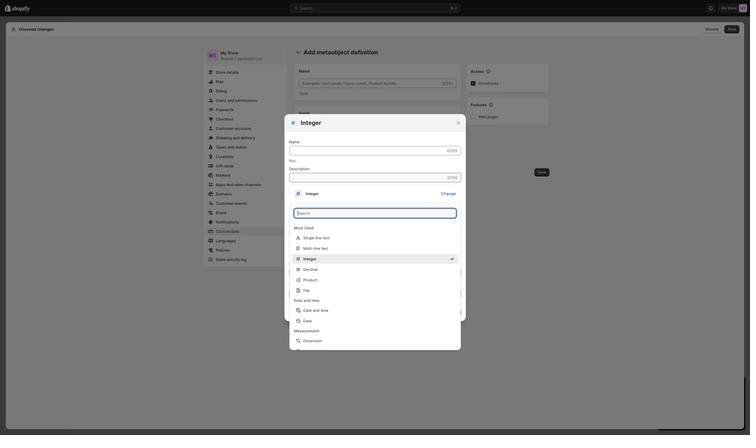 Task type: locate. For each thing, give the bounding box(es) containing it.
locations link
[[207, 153, 284, 161]]

unsaved changes
[[19, 27, 54, 32]]

fields
[[299, 111, 310, 116]]

2 vertical spatial store
[[216, 257, 226, 262]]

most used
[[294, 226, 314, 230]]

events
[[235, 201, 247, 206]]

date up measurement
[[304, 319, 312, 323]]

storefronts
[[479, 81, 499, 86]]

2 customer from the top
[[216, 201, 234, 206]]

save for the topmost "save" "button"
[[728, 27, 737, 31]]

domains link
[[207, 190, 284, 198]]

brand link
[[207, 209, 284, 217]]

text
[[323, 236, 330, 240], [321, 246, 328, 251]]

store activity log link
[[207, 256, 284, 264]]

discard
[[706, 27, 719, 31]]

apps and sales channels link
[[207, 181, 284, 189]]

shopify image
[[12, 6, 30, 12]]

0 vertical spatial line
[[316, 236, 322, 240]]

and up measurement
[[313, 308, 320, 313]]

text down numbers
[[321, 246, 328, 251]]

apps and sales channels
[[216, 182, 261, 187]]

1 vertical spatial date and time
[[304, 308, 329, 313]]

1 vertical spatial value
[[307, 262, 316, 267]]

date down the file
[[304, 308, 312, 313]]

settings dialog
[[6, 22, 745, 430]]

name down the add
[[299, 69, 310, 74]]

search list box
[[289, 223, 461, 435]]

users
[[216, 98, 227, 103]]

1 vertical spatial text
[[321, 246, 328, 251]]

1 vertical spatial line
[[314, 246, 320, 251]]

and right taxes
[[228, 145, 234, 150]]

validations values must be numbers without a decimal.
[[289, 233, 367, 244]]

name
[[299, 69, 310, 74], [289, 140, 300, 144]]

values
[[289, 240, 301, 244]]

0 vertical spatial value
[[332, 211, 342, 216]]

1 vertical spatial time
[[321, 308, 329, 313]]

date
[[294, 298, 303, 303], [304, 308, 312, 313], [304, 319, 312, 323]]

validations
[[289, 233, 310, 237]]

0 vertical spatial time
[[312, 298, 320, 303]]

taxes and duties link
[[207, 143, 284, 151]]

date and time inside group
[[304, 308, 329, 313]]

1 vertical spatial integer
[[306, 191, 319, 196]]

customer down 'domains'
[[216, 201, 234, 206]]

used
[[304, 226, 314, 230]]

customer down checkout
[[216, 126, 234, 131]]

and right apps
[[226, 182, 233, 187]]

2 vertical spatial integer
[[304, 257, 317, 261]]

shipping and delivery
[[216, 136, 255, 140]]

product
[[304, 278, 318, 282]]

integer down description
[[306, 191, 319, 196]]

single line text
[[304, 236, 330, 240]]

and right users
[[228, 98, 234, 103]]

1 vertical spatial date
[[304, 308, 312, 313]]

store up '8ba5a5-' at the top left of the page
[[228, 50, 238, 55]]

duties
[[235, 145, 247, 150]]

1 horizontal spatial save button
[[725, 25, 740, 33]]

notifications
[[216, 220, 239, 225]]

1 horizontal spatial save
[[728, 27, 737, 31]]

store inside store activity log link
[[216, 257, 226, 262]]

plan link
[[207, 78, 284, 86]]

1 vertical spatial save
[[538, 170, 546, 175]]

shipping and delivery link
[[207, 134, 284, 142]]

metaobject
[[317, 49, 350, 56]]

value right one on the top left of page
[[332, 211, 342, 216]]

sales
[[234, 182, 244, 187]]

0 vertical spatial date
[[294, 298, 303, 303]]

1 vertical spatial customer
[[216, 201, 234, 206]]

custom data
[[216, 229, 239, 234]]

field
[[314, 253, 322, 257]]

without
[[335, 240, 348, 244]]

value for minimum value
[[307, 262, 316, 267]]

maximum value
[[289, 283, 317, 288]]

1 horizontal spatial time
[[321, 308, 329, 313]]

None text field
[[289, 289, 461, 299]]

integer down fields
[[301, 119, 322, 126]]

and for taxes and duties link
[[228, 145, 234, 150]]

integer up minimum value
[[304, 257, 317, 261]]

1 vertical spatial name
[[289, 140, 300, 144]]

markets link
[[207, 171, 284, 180]]

value inside one value button
[[332, 211, 342, 216]]

customer events link
[[207, 199, 284, 208]]

and
[[228, 98, 234, 103], [233, 136, 240, 140], [228, 145, 234, 150], [226, 182, 233, 187], [304, 298, 311, 303], [313, 308, 320, 313]]

line up field at the bottom of the page
[[314, 246, 320, 251]]

name up 'key:'
[[289, 140, 300, 144]]

store down policies
[[216, 257, 226, 262]]

list
[[405, 211, 412, 216]]

customer events
[[216, 201, 247, 206]]

text for single line text
[[323, 236, 330, 240]]

required
[[297, 253, 313, 257]]

domains
[[216, 192, 232, 197]]

gift cards
[[216, 164, 234, 168]]

decimal.
[[352, 240, 367, 244]]

0 vertical spatial store
[[228, 50, 238, 55]]

date down maximum
[[294, 298, 303, 303]]

taxes
[[216, 145, 227, 150]]

0 horizontal spatial save
[[538, 170, 546, 175]]

changes
[[37, 27, 54, 32]]

0 vertical spatial save
[[728, 27, 737, 31]]

Name text field
[[289, 146, 446, 155]]

0 horizontal spatial save button
[[535, 168, 550, 177]]

one value
[[323, 211, 342, 216]]

customer
[[216, 126, 234, 131], [216, 201, 234, 206]]

k
[[455, 6, 458, 11]]

0 vertical spatial customer
[[216, 126, 234, 131]]

1 customer from the top
[[216, 126, 234, 131]]

and down customer accounts
[[233, 136, 240, 140]]

text right be
[[323, 236, 330, 240]]

store up "plan"
[[216, 70, 226, 75]]

2 vertical spatial value
[[308, 283, 317, 288]]

value up decimal
[[307, 262, 316, 267]]

store for store details
[[216, 70, 226, 75]]

0 vertical spatial name
[[299, 69, 310, 74]]

None text field
[[289, 268, 461, 278]]

date and time
[[294, 298, 320, 303], [304, 308, 329, 313]]

store inside store details link
[[216, 70, 226, 75]]

markets
[[216, 173, 231, 178]]

web
[[479, 115, 487, 119]]

0 vertical spatial save button
[[725, 25, 740, 33]]

most used group
[[289, 233, 461, 295]]

Search search field
[[294, 209, 456, 218]]

0 vertical spatial text
[[323, 236, 330, 240]]

store inside my store 8ba5a5-7.myshopify.com
[[228, 50, 238, 55]]

store
[[228, 50, 238, 55], [216, 70, 226, 75], [216, 257, 226, 262]]

name inside settings dialog
[[299, 69, 310, 74]]

add
[[304, 49, 316, 56]]

my store 8ba5a5-7.myshopify.com
[[221, 50, 262, 61]]

1 vertical spatial save button
[[535, 168, 550, 177]]

0 vertical spatial integer
[[301, 119, 322, 126]]

must
[[302, 240, 311, 244]]

ms button
[[207, 49, 218, 61]]

locations
[[216, 154, 234, 159]]

channels
[[245, 182, 261, 187]]

line right single
[[316, 236, 322, 240]]

measurement group
[[289, 336, 461, 367]]

1 vertical spatial store
[[216, 70, 226, 75]]

none text field inside integer dialog
[[289, 268, 461, 278]]

shop settings menu element
[[203, 46, 287, 267]]

dimension
[[304, 339, 322, 343]]

value down product
[[308, 283, 317, 288]]



Task type: describe. For each thing, give the bounding box(es) containing it.
store activity log
[[216, 257, 247, 262]]

unsaved
[[19, 27, 36, 32]]

definition
[[351, 49, 378, 56]]

settings
[[18, 27, 34, 32]]

be
[[312, 240, 317, 244]]

metaobjects link
[[428, 187, 452, 192]]

payments
[[216, 107, 234, 112]]

and for apps and sales channels link
[[226, 182, 233, 187]]

policies
[[216, 248, 230, 253]]

checkout
[[216, 117, 233, 122]]

time inside group
[[321, 308, 329, 313]]

accounts
[[235, 126, 252, 131]]

volume
[[304, 349, 317, 354]]

web pages
[[479, 115, 499, 119]]

custom
[[216, 229, 230, 234]]

users and permissions link
[[207, 96, 284, 105]]

2 vertical spatial date
[[304, 319, 312, 323]]

0 horizontal spatial time
[[312, 298, 320, 303]]

billing link
[[207, 87, 284, 95]]

billing
[[216, 89, 227, 93]]

gift
[[216, 164, 223, 168]]

my store image
[[207, 49, 218, 61]]

and inside group
[[313, 308, 320, 313]]

my
[[221, 50, 227, 55]]

store details link
[[207, 68, 284, 76]]

languages
[[216, 239, 236, 243]]

metaobjects
[[428, 187, 452, 192]]

activity
[[227, 257, 240, 262]]

customer accounts link
[[207, 124, 284, 133]]

⌘ k
[[451, 6, 458, 11]]

customer for customer events
[[216, 201, 234, 206]]

1 day left in your trial element
[[658, 392, 746, 431]]

text for multi-line text
[[321, 246, 328, 251]]

required field
[[297, 253, 322, 257]]

custom data link
[[207, 228, 284, 236]]

single
[[304, 236, 315, 240]]

features
[[471, 103, 487, 107]]

most
[[294, 226, 303, 230]]

and for shipping and delivery link at the left of the page
[[233, 136, 240, 140]]

Description text field
[[289, 173, 446, 182]]

integer dialog
[[0, 114, 751, 321]]

customer accounts
[[216, 126, 252, 131]]

cards
[[224, 164, 234, 168]]

access
[[471, 69, 485, 74]]

save for the leftmost "save" "button"
[[538, 170, 546, 175]]

customer for customer accounts
[[216, 126, 234, 131]]

integer option
[[289, 253, 461, 264]]

of
[[413, 211, 417, 216]]

decimal
[[304, 267, 318, 272]]

8ba5a5-
[[221, 57, 235, 61]]

measurement
[[294, 329, 320, 333]]

minimum
[[289, 262, 305, 267]]

type:
[[299, 91, 309, 96]]

one
[[323, 211, 331, 216]]

line for multi-
[[314, 246, 320, 251]]

checkout link
[[207, 115, 284, 123]]

plan
[[216, 79, 224, 84]]

line for single
[[316, 236, 322, 240]]

key:
[[289, 158, 297, 163]]

search
[[300, 6, 313, 11]]

languages link
[[207, 237, 284, 245]]

0 vertical spatial date and time
[[294, 298, 320, 303]]

policies link
[[207, 246, 284, 254]]

list of values button
[[376, 206, 460, 221]]

⌘
[[451, 6, 454, 11]]

store for store activity log
[[216, 257, 226, 262]]

permissions
[[235, 98, 257, 103]]

taxes and duties
[[216, 145, 247, 150]]

log
[[241, 257, 247, 262]]

gift cards link
[[207, 162, 284, 170]]

and down the file
[[304, 298, 311, 303]]

maximum
[[289, 283, 307, 288]]

and for users and permissions link
[[228, 98, 234, 103]]

a
[[349, 240, 351, 244]]

data
[[231, 229, 239, 234]]

add metaobject definition
[[304, 49, 378, 56]]

7.myshopify.com
[[235, 57, 262, 61]]

list of values
[[405, 211, 431, 216]]

value for maximum value
[[308, 283, 317, 288]]

integer inside option
[[304, 257, 317, 261]]

multi-
[[304, 246, 314, 251]]

users and permissions
[[216, 98, 257, 103]]

payments link
[[207, 106, 284, 114]]

date and time group
[[289, 306, 461, 326]]

details
[[227, 70, 239, 75]]

multi-line text
[[304, 246, 328, 251]]

numbers
[[318, 240, 333, 244]]

minimum value
[[289, 262, 316, 267]]

description
[[289, 166, 310, 171]]

name inside integer dialog
[[289, 140, 300, 144]]

store details
[[216, 70, 239, 75]]

value for one value
[[332, 211, 342, 216]]

apps
[[216, 182, 225, 187]]



Task type: vqa. For each thing, say whether or not it's contained in the screenshot.
THE SETTINGS to the top
no



